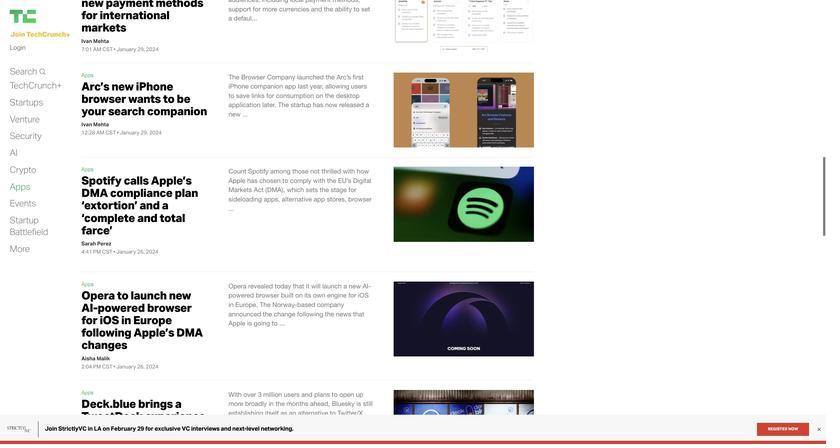Task type: describe. For each thing, give the bounding box(es) containing it.
in inside with over 3 million users and plans to open up more broadly in the months ahead, bluesky is still establishing itself as an alternative to twitter/x. however, that hasn't stopped the develope...
[[269, 400, 274, 408]]

2:04
[[81, 363, 92, 370]]

• inside ivan mehta 7:01 am cst • january 29, 2024
[[114, 46, 116, 52]]

... inside opera revealed today that it will launch a new ai- powered browser built on its own engine for ios in europe. the norway-based company announced the change following the news that apple is going to ...
[[279, 320, 285, 327]]

act
[[254, 186, 264, 194]]

later.
[[262, 101, 276, 109]]

apps for deck.blue brings a tweetdeck experience to bluesky users
[[81, 390, 94, 396]]

spotify icon displayed on a phone screen image
[[394, 167, 534, 242]]

for inside the browser company launched the arc's first iphone companion app last year, allowing users to save links for consumption on the desktop application later. the startup has now released a new ...
[[266, 92, 274, 99]]

ivan inside apps arc's new iphone browser wants to be your search companion ivan mehta 12:28 am cst • january 29, 2024
[[81, 121, 92, 128]]

browser inside apps arc's new iphone browser wants to be your search companion ivan mehta 12:28 am cst • january 29, 2024
[[81, 91, 126, 106]]

on inside opera revealed today that it will launch a new ai- powered browser built on its own engine for ios in europe. the norway-based company announced the change following the news that apple is going to ...
[[295, 292, 303, 299]]

more
[[10, 243, 30, 254]]

first
[[353, 73, 364, 81]]

techcrunch+ link
[[10, 80, 62, 91]]

year,
[[310, 82, 324, 90]]

iphone inside apps arc's new iphone browser wants to be your search companion ivan mehta 12:28 am cst • january 29, 2024
[[136, 79, 173, 93]]

to inside apps arc's new iphone browser wants to be your search companion ivan mehta 12:28 am cst • january 29, 2024
[[163, 91, 175, 106]]

save
[[236, 92, 250, 99]]

chosen
[[259, 177, 281, 184]]

mehta inside apps arc's new iphone browser wants to be your search companion ivan mehta 12:28 am cst • january 29, 2024
[[93, 121, 109, 128]]

arc's new iphone browser wants to be your search companion link
[[81, 79, 207, 118]]

the up as
[[276, 400, 285, 408]]

in inside opera revealed today that it will launch a new ai- powered browser built on its own engine for ios in europe. the norway-based company announced the change following the news that apple is going to ...
[[229, 301, 234, 308]]

ios inside apps opera to launch new ai-powered browser for ios in europe following apple's dma changes aisha malik 2:04 pm cst • january 26, 2024
[[100, 313, 119, 327]]

browser inside opera revealed today that it will launch a new ai- powered browser built on its own engine for ios in europe. the norway-based company announced the change following the news that apple is going to ...
[[256, 292, 279, 299]]

events
[[10, 197, 36, 209]]

wants
[[128, 91, 161, 106]]

going
[[254, 320, 270, 327]]

compliance
[[110, 186, 173, 200]]

perez
[[97, 240, 111, 247]]

the browser company's new arc search browser image
[[394, 73, 534, 148]]

browser inside count spotify among those not thrilled with how apple has chosen to comply with the eu's digital markets act (dma), which sets the stage for sideloading apps, alternative app stores, browser ...
[[348, 195, 372, 203]]

over
[[244, 391, 256, 398]]

crypto link
[[10, 164, 36, 176]]

4:41
[[81, 248, 92, 255]]

2024 inside apps opera to launch new ai-powered browser for ios in europe following apple's dma changes aisha malik 2:04 pm cst • january 26, 2024
[[146, 363, 158, 370]]

browser
[[241, 73, 265, 81]]

apps link for opera to launch new ai-powered browser for ios in europe following apple's dma changes
[[81, 281, 94, 287]]

new inside opera revealed today that it will launch a new ai- powered browser built on its own engine for ios in europe. the norway-based company announced the change following the news that apple is going to ...
[[349, 282, 361, 290]]

is inside with over 3 million users and plans to open up more broadly in the months ahead, bluesky is still establishing itself as an alternative to twitter/x. however, that hasn't stopped the develope...
[[357, 400, 361, 408]]

the right "sets"
[[320, 186, 329, 194]]

malik
[[97, 355, 110, 362]]

search
[[108, 104, 145, 118]]

• inside apps spotify calls apple's dma compliance plan 'extortion' and a 'complete and total farce' sarah perez 4:41 pm cst • january 26, 2024
[[114, 248, 115, 255]]

for inside count spotify among those not thrilled with how apple has chosen to comply with the eu's digital markets act (dma), which sets the stage for sideloading apps, alternative app stores, browser ...
[[349, 186, 356, 194]]

launched
[[297, 73, 324, 81]]

ahead,
[[310, 400, 330, 408]]

it
[[306, 282, 310, 290]]

apps arc's new iphone browser wants to be your search companion ivan mehta 12:28 am cst • january 29, 2024
[[81, 72, 207, 136]]

techcrunch+
[[10, 80, 62, 91]]

26, inside apps opera to launch new ai-powered browser for ios in europe following apple's dma changes aisha malik 2:04 pm cst • january 26, 2024
[[137, 363, 145, 370]]

spotify for calls
[[81, 173, 122, 188]]

your
[[81, 104, 106, 118]]

to inside opera revealed today that it will launch a new ai- powered browser built on its own engine for ios in europe. the norway-based company announced the change following the news that apple is going to ...
[[272, 320, 278, 327]]

among
[[270, 167, 291, 175]]

launch inside apps opera to launch new ai-powered browser for ios in europe following apple's dma changes aisha malik 2:04 pm cst • january 26, 2024
[[131, 288, 167, 303]]

0 horizontal spatial with
[[313, 177, 325, 184]]

up
[[356, 391, 363, 398]]

powered inside apps opera to launch new ai-powered browser for ios in europe following apple's dma changes aisha malik 2:04 pm cst • january 26, 2024
[[98, 301, 145, 315]]

ivan mehta link for 7:01 am cst
[[81, 38, 109, 44]]

apps link for deck.blue brings a tweetdeck experience to bluesky users
[[81, 390, 94, 396]]

more
[[229, 400, 243, 408]]

2 horizontal spatial the
[[278, 101, 289, 109]]

venture
[[10, 113, 40, 125]]

change
[[274, 310, 295, 318]]

apple inside count spotify among those not thrilled with how apple has chosen to comply with the eu's digital markets act (dma), which sets the stage for sideloading apps, alternative app stores, browser ...
[[229, 177, 245, 184]]

7:01
[[81, 46, 92, 52]]

the up going
[[263, 310, 272, 318]]

startup battlefield link
[[10, 214, 48, 238]]

announced
[[229, 310, 261, 318]]

venture link
[[10, 113, 40, 125]]

for inside opera revealed today that it will launch a new ai- powered browser built on its own engine for ios in europe. the norway-based company announced the change following the news that apple is going to ...
[[348, 292, 356, 299]]

its
[[305, 292, 311, 299]]

and left the total
[[137, 211, 157, 225]]

still
[[363, 400, 373, 408]]

itself
[[265, 409, 279, 417]]

ai- inside apps opera to launch new ai-powered browser for ios in europe following apple's dma changes aisha malik 2:04 pm cst • january 26, 2024
[[81, 301, 98, 315]]

the inside opera revealed today that it will launch a new ai- powered browser built on its own engine for ios in europe. the norway-based company announced the change following the news that apple is going to ...
[[260, 301, 271, 308]]

bluesky inside apps deck.blue brings a tweetdeck experience to bluesky users
[[95, 421, 138, 436]]

apps for spotify calls apple's dma compliance plan 'extortion' and a 'complete and total farce'
[[81, 166, 94, 172]]

january inside apps spotify calls apple's dma compliance plan 'extortion' and a 'complete and total farce' sarah perez 4:41 pm cst • january 26, 2024
[[116, 248, 136, 255]]

29, inside ivan mehta 7:01 am cst • january 29, 2024
[[137, 46, 145, 52]]

deck.blue brings a tweetdeck experience to bluesky users link
[[81, 397, 205, 436]]

sets
[[306, 186, 318, 194]]

aisha
[[81, 355, 95, 362]]

europe.
[[235, 301, 258, 308]]

alternative inside with over 3 million users and plans to open up more broadly in the months ahead, bluesky is still establishing itself as an alternative to twitter/x. however, that hasn't stopped the develope...
[[298, 409, 328, 417]]

tweetdeck
[[81, 409, 143, 423]]

opera to launch new ai-powered browser for ios in europe following apple's dma changes link
[[81, 288, 203, 352]]

powered inside opera revealed today that it will launch a new ai- powered browser built on its own engine for ios in europe. the norway-based company announced the change following the news that apple is going to ...
[[229, 292, 254, 299]]

the up now
[[325, 92, 334, 99]]

opera revealed today that it will launch a new ai- powered browser built on its own engine for ios in europe. the norway-based company announced the change following the news that apple is going to ...
[[229, 282, 371, 327]]

to inside count spotify among those not thrilled with how apple has chosen to comply with the eu's digital markets act (dma), which sets the stage for sideloading apps, alternative app stores, browser ...
[[282, 177, 288, 184]]

pm inside apps opera to launch new ai-powered browser for ios in europe following apple's dma changes aisha malik 2:04 pm cst • january 26, 2024
[[93, 363, 101, 370]]

a inside apps deck.blue brings a tweetdeck experience to bluesky users
[[175, 397, 181, 411]]

is inside opera revealed today that it will launch a new ai- powered browser built on its own engine for ios in europe. the norway-based company announced the change following the news that apple is going to ...
[[247, 320, 252, 327]]

changes
[[81, 338, 127, 352]]

months
[[287, 400, 308, 408]]

norway-
[[272, 301, 297, 308]]

startup
[[291, 101, 311, 109]]

substack local currency image
[[394, 0, 534, 52]]

count
[[229, 167, 246, 175]]

companion inside the browser company launched the arc's first iphone companion app last year, allowing users to save links for consumption on the desktop application later. the startup has now released a new ...
[[251, 82, 283, 90]]

a inside opera revealed today that it will launch a new ai- powered browser built on its own engine for ios in europe. the norway-based company announced the change following the news that apple is going to ...
[[344, 282, 347, 290]]

... for arc's new iphone browser wants to be your search companion
[[242, 110, 248, 118]]

be
[[177, 91, 190, 106]]

users inside with over 3 million users and plans to open up more broadly in the months ahead, bluesky is still establishing itself as an alternative to twitter/x. however, that hasn't stopped the develope...
[[284, 391, 300, 398]]

that inside with over 3 million users and plans to open up more broadly in the months ahead, bluesky is still establishing itself as an alternative to twitter/x. however, that hasn't stopped the develope...
[[257, 419, 269, 426]]

calls
[[124, 173, 149, 188]]

based
[[297, 301, 315, 308]]

0 horizontal spatial the
[[229, 73, 239, 81]]

to inside the browser company launched the arc's first iphone companion app last year, allowing users to save links for consumption on the desktop application later. the startup has now released a new ...
[[229, 92, 234, 99]]

join
[[10, 30, 25, 38]]

released
[[339, 101, 364, 109]]

cst inside ivan mehta 7:01 am cst • january 29, 2024
[[102, 46, 113, 52]]

bluesky inside with over 3 million users and plans to open up more broadly in the months ahead, bluesky is still establishing itself as an alternative to twitter/x. however, that hasn't stopped the develope...
[[332, 400, 355, 408]]

as
[[281, 409, 287, 417]]

arc's inside the browser company launched the arc's first iphone companion app last year, allowing users to save links for consumption on the desktop application later. the startup has now released a new ...
[[337, 73, 351, 81]]

2024 inside apps arc's new iphone browser wants to be your search companion ivan mehta 12:28 am cst • january 29, 2024
[[149, 129, 162, 136]]

am inside apps arc's new iphone browser wants to be your search companion ivan mehta 12:28 am cst • january 29, 2024
[[96, 129, 104, 136]]

apps link for spotify calls apple's dma compliance plan 'extortion' and a 'complete and total farce'
[[81, 166, 94, 172]]

iphone inside the browser company launched the arc's first iphone companion app last year, allowing users to save links for consumption on the desktop application later. the startup has now released a new ...
[[229, 82, 249, 90]]

thrilled
[[322, 167, 341, 175]]

(dma),
[[265, 186, 285, 194]]

company
[[267, 73, 295, 81]]

login link
[[10, 42, 26, 53]]

a inside the browser company launched the arc's first iphone companion app last year, allowing users to save links for consumption on the desktop application later. the startup has now released a new ...
[[366, 101, 369, 109]]

1 horizontal spatial that
[[293, 282, 304, 290]]

apps deck.blue brings a tweetdeck experience to bluesky users
[[81, 390, 205, 436]]

new inside apps arc's new iphone browser wants to be your search companion ivan mehta 12:28 am cst • january 29, 2024
[[112, 79, 134, 93]]

today
[[275, 282, 291, 290]]

techcrunch link
[[10, 10, 75, 23]]

security
[[10, 130, 42, 141]]

security link
[[10, 130, 42, 142]]

... for spotify calls apple's dma compliance plan 'extortion' and a 'complete and total farce'
[[229, 205, 234, 212]]

digital
[[353, 177, 371, 184]]

apps for arc's new iphone browser wants to be your search companion
[[81, 72, 94, 78]]

startups
[[10, 96, 43, 108]]

links
[[251, 92, 265, 99]]

browser inside apps opera to launch new ai-powered browser for ios in europe following apple's dma changes aisha malik 2:04 pm cst • january 26, 2024
[[147, 301, 192, 315]]

login
[[10, 43, 26, 52]]

apple inside opera revealed today that it will launch a new ai- powered browser built on its own engine for ios in europe. the norway-based company announced the change following the news that apple is going to ...
[[229, 320, 245, 327]]

'extortion'
[[81, 198, 137, 212]]

apps for opera to launch new ai-powered browser for ios in europe following apple's dma changes
[[81, 281, 94, 287]]

allowing
[[325, 82, 349, 90]]

apps opera to launch new ai-powered browser for ios in europe following apple's dma changes aisha malik 2:04 pm cst • january 26, 2024
[[81, 281, 203, 370]]

join techcrunch +
[[10, 30, 70, 39]]

january inside apps opera to launch new ai-powered browser for ios in europe following apple's dma changes aisha malik 2:04 pm cst • january 26, 2024
[[116, 363, 136, 370]]

brings
[[138, 397, 173, 411]]

and inside with over 3 million users and plans to open up more broadly in the months ahead, bluesky is still establishing itself as an alternative to twitter/x. however, that hasn't stopped the develope...
[[302, 391, 313, 398]]

now
[[325, 101, 338, 109]]

apps link for arc's new iphone browser wants to be your search companion
[[81, 72, 94, 78]]

+
[[66, 30, 70, 39]]

the right stopped
[[316, 419, 325, 426]]

ai
[[10, 147, 17, 158]]

sarah perez link
[[81, 240, 111, 247]]

desktop
[[336, 92, 360, 99]]



Task type: locate. For each thing, give the bounding box(es) containing it.
spotify calls apple's dma compliance plan 'extortion' and a 'complete and total farce' link
[[81, 173, 198, 237]]

has up act
[[247, 177, 258, 184]]

cst inside apps arc's new iphone browser wants to be your search companion ivan mehta 12:28 am cst • january 29, 2024
[[106, 129, 116, 136]]

alternative down ahead,
[[298, 409, 328, 417]]

0 vertical spatial following
[[297, 310, 323, 318]]

startup battlefield
[[10, 214, 48, 237]]

in
[[229, 301, 234, 308], [121, 313, 131, 327], [269, 400, 274, 408]]

1 pm from the top
[[93, 248, 101, 255]]

2024 inside ivan mehta 7:01 am cst • january 29, 2024
[[146, 46, 159, 52]]

26,
[[137, 248, 145, 255], [137, 363, 145, 370]]

the right europe.
[[260, 301, 271, 308]]

arc's inside apps arc's new iphone browser wants to be your search companion ivan mehta 12:28 am cst • january 29, 2024
[[81, 79, 109, 93]]

users down brings
[[141, 421, 171, 436]]

app inside count spotify among those not thrilled with how apple has chosen to comply with the eu's digital markets act (dma), which sets the stage for sideloading apps, alternative app stores, browser ...
[[314, 195, 325, 203]]

that down itself
[[257, 419, 269, 426]]

has inside count spotify among those not thrilled with how apple has chosen to comply with the eu's digital markets act (dma), which sets the stage for sideloading apps, alternative app stores, browser ...
[[247, 177, 258, 184]]

0 vertical spatial that
[[293, 282, 304, 290]]

the down the company
[[325, 310, 334, 318]]

apps inside apps arc's new iphone browser wants to be your search companion ivan mehta 12:28 am cst • january 29, 2024
[[81, 72, 94, 78]]

12:28
[[81, 129, 95, 136]]

0 horizontal spatial on
[[295, 292, 303, 299]]

1 vertical spatial bluesky
[[95, 421, 138, 436]]

iphone up save
[[229, 82, 249, 90]]

• right '7:01'
[[114, 46, 116, 52]]

1 vertical spatial app
[[314, 195, 325, 203]]

dma inside apps spotify calls apple's dma compliance plan 'extortion' and a 'complete and total farce' sarah perez 4:41 pm cst • january 26, 2024
[[81, 186, 108, 200]]

app
[[285, 82, 296, 90], [314, 195, 325, 203]]

sideloading
[[229, 195, 262, 203]]

dma inside apps opera to launch new ai-powered browser for ios in europe following apple's dma changes aisha malik 2:04 pm cst • january 26, 2024
[[176, 325, 203, 340]]

apps inside apps deck.blue brings a tweetdeck experience to bluesky users
[[81, 390, 94, 396]]

in left europe
[[121, 313, 131, 327]]

app inside the browser company launched the arc's first iphone companion app last year, allowing users to save links for consumption on the desktop application later. the startup has now released a new ...
[[285, 82, 296, 90]]

1 horizontal spatial with
[[343, 167, 355, 175]]

ios
[[358, 292, 369, 299], [100, 313, 119, 327]]

ivan inside ivan mehta 7:01 am cst • january 29, 2024
[[81, 38, 92, 44]]

for up changes
[[81, 313, 97, 327]]

1 vertical spatial in
[[121, 313, 131, 327]]

new inside the browser company launched the arc's first iphone companion app last year, allowing users to save links for consumption on the desktop application later. the startup has now released a new ...
[[229, 110, 241, 118]]

0 horizontal spatial in
[[121, 313, 131, 327]]

0 horizontal spatial following
[[81, 325, 131, 340]]

stopped
[[290, 419, 314, 426]]

0 vertical spatial companion
[[251, 82, 283, 90]]

26, inside apps spotify calls apple's dma compliance plan 'extortion' and a 'complete and total farce' sarah perez 4:41 pm cst • january 26, 2024
[[137, 248, 145, 255]]

... inside the browser company launched the arc's first iphone companion app last year, allowing users to save links for consumption on the desktop application later. the startup has now released a new ...
[[242, 110, 248, 118]]

1 vertical spatial has
[[247, 177, 258, 184]]

for down eu's
[[349, 186, 356, 194]]

... down "change"
[[279, 320, 285, 327]]

0 horizontal spatial arc's
[[81, 79, 109, 93]]

ivan mehta link up '7:01'
[[81, 38, 109, 44]]

0 horizontal spatial has
[[247, 177, 258, 184]]

hasn't
[[270, 419, 288, 426]]

for
[[266, 92, 274, 99], [349, 186, 356, 194], [348, 292, 356, 299], [81, 313, 97, 327]]

spotify inside count spotify among those not thrilled with how apple has chosen to comply with the eu's digital markets act (dma), which sets the stage for sideloading apps, alternative app stores, browser ...
[[248, 167, 269, 175]]

total
[[160, 211, 185, 225]]

2 horizontal spatial ...
[[279, 320, 285, 327]]

iphone left be
[[136, 79, 173, 93]]

alternative down which
[[282, 195, 312, 203]]

revealed
[[248, 282, 273, 290]]

search image
[[39, 68, 46, 75]]

2 26, from the top
[[137, 363, 145, 370]]

1 vertical spatial users
[[284, 391, 300, 398]]

apps spotify calls apple's dma compliance plan 'extortion' and a 'complete and total farce' sarah perez 4:41 pm cst • january 26, 2024
[[81, 166, 198, 255]]

to inside apps deck.blue brings a tweetdeck experience to bluesky users
[[81, 421, 93, 436]]

has inside the browser company launched the arc's first iphone companion app last year, allowing users to save links for consumption on the desktop application later. the startup has now released a new ...
[[313, 101, 323, 109]]

0 vertical spatial ivan mehta link
[[81, 38, 109, 44]]

1 horizontal spatial ai-
[[363, 282, 371, 290]]

0 vertical spatial 26,
[[137, 248, 145, 255]]

on inside the browser company launched the arc's first iphone companion app last year, allowing users to save links for consumption on the desktop application later. the startup has now released a new ...
[[316, 92, 323, 99]]

ivan up '7:01'
[[81, 38, 92, 44]]

users
[[351, 82, 367, 90], [284, 391, 300, 398], [141, 421, 171, 436]]

a
[[366, 101, 369, 109], [162, 198, 168, 212], [344, 282, 347, 290], [175, 397, 181, 411]]

for up later.
[[266, 92, 274, 99]]

1 vertical spatial ai-
[[81, 301, 98, 315]]

consumption
[[276, 92, 314, 99]]

... down 'sideloading'
[[229, 205, 234, 212]]

1 horizontal spatial app
[[314, 195, 325, 203]]

0 vertical spatial apple's
[[151, 173, 192, 188]]

spotify inside apps spotify calls apple's dma compliance plan 'extortion' and a 'complete and total farce' sarah perez 4:41 pm cst • january 26, 2024
[[81, 173, 122, 188]]

apple's inside apps spotify calls apple's dma compliance plan 'extortion' and a 'complete and total farce' sarah perez 4:41 pm cst • january 26, 2024
[[151, 173, 192, 188]]

1 vertical spatial pm
[[93, 363, 101, 370]]

stores,
[[327, 195, 347, 203]]

bluesky down open at the bottom left of page
[[332, 400, 355, 408]]

cst right '7:01'
[[102, 46, 113, 52]]

launch up europe
[[131, 288, 167, 303]]

in inside apps opera to launch new ai-powered browser for ios in europe following apple's dma changes aisha malik 2:04 pm cst • january 26, 2024
[[121, 313, 131, 327]]

2 vertical spatial in
[[269, 400, 274, 408]]

search
[[10, 65, 37, 77]]

plan
[[175, 186, 198, 200]]

ios inside opera revealed today that it will launch a new ai- powered browser built on its own engine for ios in europe. the norway-based company announced the change following the news that apple is going to ...
[[358, 292, 369, 299]]

spotify up chosen
[[248, 167, 269, 175]]

users up months
[[284, 391, 300, 398]]

events link
[[10, 197, 36, 209]]

0 vertical spatial app
[[285, 82, 296, 90]]

launch up engine
[[322, 282, 342, 290]]

stage
[[331, 186, 347, 194]]

a left plan
[[162, 198, 168, 212]]

with up eu's
[[343, 167, 355, 175]]

'complete
[[81, 211, 135, 225]]

for inside apps opera to launch new ai-powered browser for ios in europe following apple's dma changes aisha malik 2:04 pm cst • january 26, 2024
[[81, 313, 97, 327]]

1 vertical spatial powered
[[98, 301, 145, 315]]

• right 4:41
[[114, 248, 115, 255]]

application
[[229, 101, 261, 109]]

cst down perez
[[102, 248, 113, 255]]

crypto
[[10, 164, 36, 175]]

million
[[263, 391, 282, 398]]

0 vertical spatial ivan
[[81, 38, 92, 44]]

1 horizontal spatial opera
[[229, 282, 247, 290]]

• inside apps arc's new iphone browser wants to be your search companion ivan mehta 12:28 am cst • january 29, 2024
[[117, 129, 119, 136]]

2 horizontal spatial users
[[351, 82, 367, 90]]

1 horizontal spatial the
[[260, 301, 271, 308]]

the left browser
[[229, 73, 239, 81]]

1 vertical spatial apple's
[[134, 325, 174, 340]]

apps link
[[81, 72, 94, 78], [81, 166, 94, 172], [10, 181, 30, 192], [81, 281, 94, 287], [81, 390, 94, 396]]

1 mehta from the top
[[93, 38, 109, 44]]

0 vertical spatial ai-
[[363, 282, 371, 290]]

arc's
[[337, 73, 351, 81], [81, 79, 109, 93]]

ai- inside opera revealed today that it will launch a new ai- powered browser built on its own engine for ios in europe. the norway-based company announced the change following the news that apple is going to ...
[[363, 282, 371, 290]]

following inside apps opera to launch new ai-powered browser for ios in europe following apple's dma changes aisha malik 2:04 pm cst • january 26, 2024
[[81, 325, 131, 340]]

0 vertical spatial is
[[247, 320, 252, 327]]

users inside the browser company launched the arc's first iphone companion app last year, allowing users to save links for consumption on the desktop application later. the startup has now released a new ...
[[351, 82, 367, 90]]

1 vertical spatial 29,
[[141, 129, 148, 136]]

apple down count
[[229, 177, 245, 184]]

1 vertical spatial companion
[[147, 104, 207, 118]]

apple down announced
[[229, 320, 245, 327]]

apps inside apps spotify calls apple's dma compliance plan 'extortion' and a 'complete and total farce' sarah perez 4:41 pm cst • january 26, 2024
[[81, 166, 94, 172]]

1 vertical spatial the
[[278, 101, 289, 109]]

...
[[242, 110, 248, 118], [229, 205, 234, 212], [279, 320, 285, 327]]

company
[[317, 301, 344, 308]]

0 vertical spatial apple
[[229, 177, 245, 184]]

however,
[[229, 419, 256, 426]]

for right engine
[[348, 292, 356, 299]]

1 horizontal spatial powered
[[229, 292, 254, 299]]

built
[[281, 292, 294, 299]]

that right news
[[353, 310, 364, 318]]

1 vertical spatial on
[[295, 292, 303, 299]]

1 horizontal spatial has
[[313, 101, 323, 109]]

2 vertical spatial that
[[257, 419, 269, 426]]

am right 12:28
[[96, 129, 104, 136]]

is
[[247, 320, 252, 327], [357, 400, 361, 408]]

1 horizontal spatial bluesky
[[332, 400, 355, 408]]

a up engine
[[344, 282, 347, 290]]

new inside apps opera to launch new ai-powered browser for ios in europe following apple's dma changes aisha malik 2:04 pm cst • january 26, 2024
[[169, 288, 191, 303]]

0 vertical spatial 29,
[[137, 46, 145, 52]]

europe
[[133, 313, 172, 327]]

a right brings
[[175, 397, 181, 411]]

2 ivan from the top
[[81, 121, 92, 128]]

the
[[326, 73, 335, 81], [325, 92, 334, 99], [327, 177, 336, 184], [320, 186, 329, 194], [263, 310, 272, 318], [325, 310, 334, 318], [276, 400, 285, 408], [316, 419, 325, 426]]

0 horizontal spatial ios
[[100, 313, 119, 327]]

bluesky down the deck.blue
[[95, 421, 138, 436]]

is left still
[[357, 400, 361, 408]]

1 ivan mehta link from the top
[[81, 38, 109, 44]]

ivan mehta link up 12:28
[[81, 121, 109, 128]]

0 vertical spatial has
[[313, 101, 323, 109]]

0 horizontal spatial is
[[247, 320, 252, 327]]

... down application
[[242, 110, 248, 118]]

1 horizontal spatial users
[[284, 391, 300, 398]]

following down based
[[297, 310, 323, 318]]

ivan mehta 7:01 am cst • january 29, 2024
[[81, 38, 159, 52]]

1 horizontal spatial iphone
[[229, 82, 249, 90]]

has
[[313, 101, 323, 109], [247, 177, 258, 184]]

1 vertical spatial following
[[81, 325, 131, 340]]

following inside opera revealed today that it will launch a new ai- powered browser built on its own engine for ios in europe. the norway-based company announced the change following the news that apple is going to ...
[[297, 310, 323, 318]]

january inside ivan mehta 7:01 am cst • january 29, 2024
[[117, 46, 136, 52]]

2 apple from the top
[[229, 320, 245, 327]]

spotify for among
[[248, 167, 269, 175]]

on down year,
[[316, 92, 323, 99]]

apps
[[81, 72, 94, 78], [81, 166, 94, 172], [10, 181, 30, 192], [81, 281, 94, 287], [81, 390, 94, 396]]

in left europe.
[[229, 301, 234, 308]]

0 horizontal spatial users
[[141, 421, 171, 436]]

mehta
[[93, 38, 109, 44], [93, 121, 109, 128]]

apps,
[[264, 195, 280, 203]]

how
[[357, 167, 369, 175]]

users down first
[[351, 82, 367, 90]]

1 horizontal spatial dma
[[176, 325, 203, 340]]

techcrunch image
[[10, 10, 36, 23]]

0 vertical spatial users
[[351, 82, 367, 90]]

29,
[[137, 46, 145, 52], [141, 129, 148, 136]]

following
[[297, 310, 323, 318], [81, 325, 131, 340]]

dma
[[81, 186, 108, 200], [176, 325, 203, 340]]

spotify up ''extortion''
[[81, 173, 122, 188]]

ivan up 12:28
[[81, 121, 92, 128]]

to inside apps opera to launch new ai-powered browser for ios in europe following apple's dma changes aisha malik 2:04 pm cst • january 26, 2024
[[117, 288, 128, 303]]

cst inside apps opera to launch new ai-powered browser for ios in europe following apple's dma changes aisha malik 2:04 pm cst • january 26, 2024
[[102, 363, 113, 370]]

mehta inside ivan mehta 7:01 am cst • january 29, 2024
[[93, 38, 109, 44]]

with down not at the top left of the page
[[313, 177, 325, 184]]

am inside ivan mehta 7:01 am cst • january 29, 2024
[[93, 46, 101, 52]]

0 horizontal spatial that
[[257, 419, 269, 426]]

arc's up allowing
[[337, 73, 351, 81]]

experience
[[145, 409, 205, 423]]

news
[[336, 310, 351, 318]]

0 vertical spatial bluesky
[[332, 400, 355, 408]]

ivan mehta link
[[81, 38, 109, 44], [81, 121, 109, 128]]

0 vertical spatial ...
[[242, 110, 248, 118]]

ivan
[[81, 38, 92, 44], [81, 121, 92, 128]]

1 horizontal spatial ...
[[242, 110, 248, 118]]

the down thrilled
[[327, 177, 336, 184]]

apps inside apps opera to launch new ai-powered browser for ios in europe following apple's dma changes aisha malik 2:04 pm cst • january 26, 2024
[[81, 281, 94, 287]]

opera inside opera revealed today that it will launch a new ai- powered browser built on its own engine for ios in europe. the norway-based company announced the change following the news that apple is going to ...
[[229, 282, 247, 290]]

1 horizontal spatial is
[[357, 400, 361, 408]]

ios right engine
[[358, 292, 369, 299]]

with
[[229, 391, 242, 398]]

on left "its"
[[295, 292, 303, 299]]

app down "sets"
[[314, 195, 325, 203]]

2024 inside apps spotify calls apple's dma compliance plan 'extortion' and a 'complete and total farce' sarah perez 4:41 pm cst • january 26, 2024
[[146, 248, 158, 255]]

develope...
[[327, 419, 359, 426]]

1 26, from the top
[[137, 248, 145, 255]]

0 vertical spatial dma
[[81, 186, 108, 200]]

startup
[[10, 214, 39, 226]]

1 vertical spatial is
[[357, 400, 361, 408]]

0 horizontal spatial launch
[[131, 288, 167, 303]]

sarah
[[81, 240, 96, 247]]

pm
[[93, 248, 101, 255], [93, 363, 101, 370]]

companion inside apps arc's new iphone browser wants to be your search companion ivan mehta 12:28 am cst • january 29, 2024
[[147, 104, 207, 118]]

0 horizontal spatial spotify
[[81, 173, 122, 188]]

0 vertical spatial alternative
[[282, 195, 312, 203]]

• down search
[[117, 129, 119, 136]]

a right "released"
[[366, 101, 369, 109]]

am right '7:01'
[[93, 46, 101, 52]]

• inside apps opera to launch new ai-powered browser for ios in europe following apple's dma changes aisha malik 2:04 pm cst • january 26, 2024
[[114, 363, 115, 370]]

pm inside apps spotify calls apple's dma compliance plan 'extortion' and a 'complete and total farce' sarah perez 4:41 pm cst • january 26, 2024
[[93, 248, 101, 255]]

following up malik
[[81, 325, 131, 340]]

1 horizontal spatial following
[[297, 310, 323, 318]]

1 horizontal spatial on
[[316, 92, 323, 99]]

and up months
[[302, 391, 313, 398]]

1 horizontal spatial ios
[[358, 292, 369, 299]]

1 vertical spatial mehta
[[93, 121, 109, 128]]

arc's up your
[[81, 79, 109, 93]]

cst down malik
[[102, 363, 113, 370]]

2 horizontal spatial in
[[269, 400, 274, 408]]

open
[[339, 391, 354, 398]]

2 pm from the top
[[93, 363, 101, 370]]

alternative inside count spotify among those not thrilled with how apple has chosen to comply with the eu's digital markets act (dma), which sets the stage for sideloading apps, alternative app stores, browser ...
[[282, 195, 312, 203]]

2 ivan mehta link from the top
[[81, 121, 109, 128]]

0 horizontal spatial app
[[285, 82, 296, 90]]

1 ivan from the top
[[81, 38, 92, 44]]

own
[[313, 292, 325, 299]]

establishing
[[229, 409, 263, 417]]

0 vertical spatial powered
[[229, 292, 254, 299]]

launch inside opera revealed today that it will launch a new ai- powered browser built on its own engine for ios in europe. the norway-based company announced the change following the news that apple is going to ...
[[322, 282, 342, 290]]

2 horizontal spatial that
[[353, 310, 364, 318]]

1 horizontal spatial launch
[[322, 282, 342, 290]]

0 horizontal spatial ...
[[229, 205, 234, 212]]

cst right 12:28
[[106, 129, 116, 136]]

opera
[[229, 282, 247, 290], [81, 288, 115, 303]]

ivan mehta link for 12:28 am cst
[[81, 121, 109, 128]]

1 vertical spatial with
[[313, 177, 325, 184]]

launch
[[322, 282, 342, 290], [131, 288, 167, 303]]

that left it
[[293, 282, 304, 290]]

markets
[[229, 186, 252, 194]]

pm down aisha malik link
[[93, 363, 101, 370]]

pm down sarah perez link
[[93, 248, 101, 255]]

apple's inside apps opera to launch new ai-powered browser for ios in europe following apple's dma changes aisha malik 2:04 pm cst • january 26, 2024
[[134, 325, 174, 340]]

0 vertical spatial in
[[229, 301, 234, 308]]

• down changes
[[114, 363, 115, 370]]

0 horizontal spatial ai-
[[81, 301, 98, 315]]

1 vertical spatial 26,
[[137, 363, 145, 370]]

0 vertical spatial am
[[93, 46, 101, 52]]

comply
[[290, 177, 311, 184]]

1 horizontal spatial companion
[[251, 82, 283, 90]]

0 vertical spatial with
[[343, 167, 355, 175]]

0 vertical spatial ios
[[358, 292, 369, 299]]

a inside apps spotify calls apple's dma compliance plan 'extortion' and a 'complete and total farce' sarah perez 4:41 pm cst • january 26, 2024
[[162, 198, 168, 212]]

1 vertical spatial that
[[353, 310, 364, 318]]

to
[[163, 91, 175, 106], [229, 92, 234, 99], [282, 177, 288, 184], [117, 288, 128, 303], [272, 320, 278, 327], [332, 391, 338, 398], [330, 409, 336, 417], [81, 421, 93, 436]]

1 vertical spatial ...
[[229, 205, 234, 212]]

1 apple from the top
[[229, 177, 245, 184]]

0 vertical spatial mehta
[[93, 38, 109, 44]]

january inside apps arc's new iphone browser wants to be your search companion ivan mehta 12:28 am cst • january 29, 2024
[[120, 129, 139, 136]]

1 vertical spatial dma
[[176, 325, 203, 340]]

ios up changes
[[100, 313, 119, 327]]

2 mehta from the top
[[93, 121, 109, 128]]

1 vertical spatial alternative
[[298, 409, 328, 417]]

1 horizontal spatial arc's
[[337, 73, 351, 81]]

1 vertical spatial am
[[96, 129, 104, 136]]

cst inside apps spotify calls apple's dma compliance plan 'extortion' and a 'complete and total farce' sarah perez 4:41 pm cst • january 26, 2024
[[102, 248, 113, 255]]

the up allowing
[[326, 73, 335, 81]]

0 horizontal spatial powered
[[98, 301, 145, 315]]

startups link
[[10, 96, 43, 108]]

1 vertical spatial apple
[[229, 320, 245, 327]]

ai link
[[10, 147, 17, 159]]

1 horizontal spatial spotify
[[248, 167, 269, 175]]

and
[[140, 198, 160, 212], [137, 211, 157, 225], [302, 391, 313, 398]]

... inside count spotify among those not thrilled with how apple has chosen to comply with the eu's digital markets act (dma), which sets the stage for sideloading apps, alternative app stores, browser ...
[[229, 205, 234, 212]]

opera inside apps opera to launch new ai-powered browser for ios in europe following apple's dma changes aisha malik 2:04 pm cst • january 26, 2024
[[81, 288, 115, 303]]

app up consumption
[[285, 82, 296, 90]]

will
[[311, 282, 321, 290]]

2 vertical spatial the
[[260, 301, 271, 308]]

the right later.
[[278, 101, 289, 109]]

0 vertical spatial on
[[316, 92, 323, 99]]

and down calls
[[140, 198, 160, 212]]

2 vertical spatial ...
[[279, 320, 285, 327]]

0 horizontal spatial dma
[[81, 186, 108, 200]]

0 horizontal spatial bluesky
[[95, 421, 138, 436]]

is down announced
[[247, 320, 252, 327]]

in up itself
[[269, 400, 274, 408]]

iphone
[[136, 79, 173, 93], [229, 82, 249, 90]]

users inside apps deck.blue brings a tweetdeck experience to bluesky users
[[141, 421, 171, 436]]

0 vertical spatial pm
[[93, 248, 101, 255]]

powered
[[229, 292, 254, 299], [98, 301, 145, 315]]

twitter/x.
[[338, 409, 365, 417]]

29, inside apps arc's new iphone browser wants to be your search companion ivan mehta 12:28 am cst • january 29, 2024
[[141, 129, 148, 136]]

has left now
[[313, 101, 323, 109]]

0 horizontal spatial opera
[[81, 288, 115, 303]]



Task type: vqa. For each thing, say whether or not it's contained in the screenshot.
the top dma
yes



